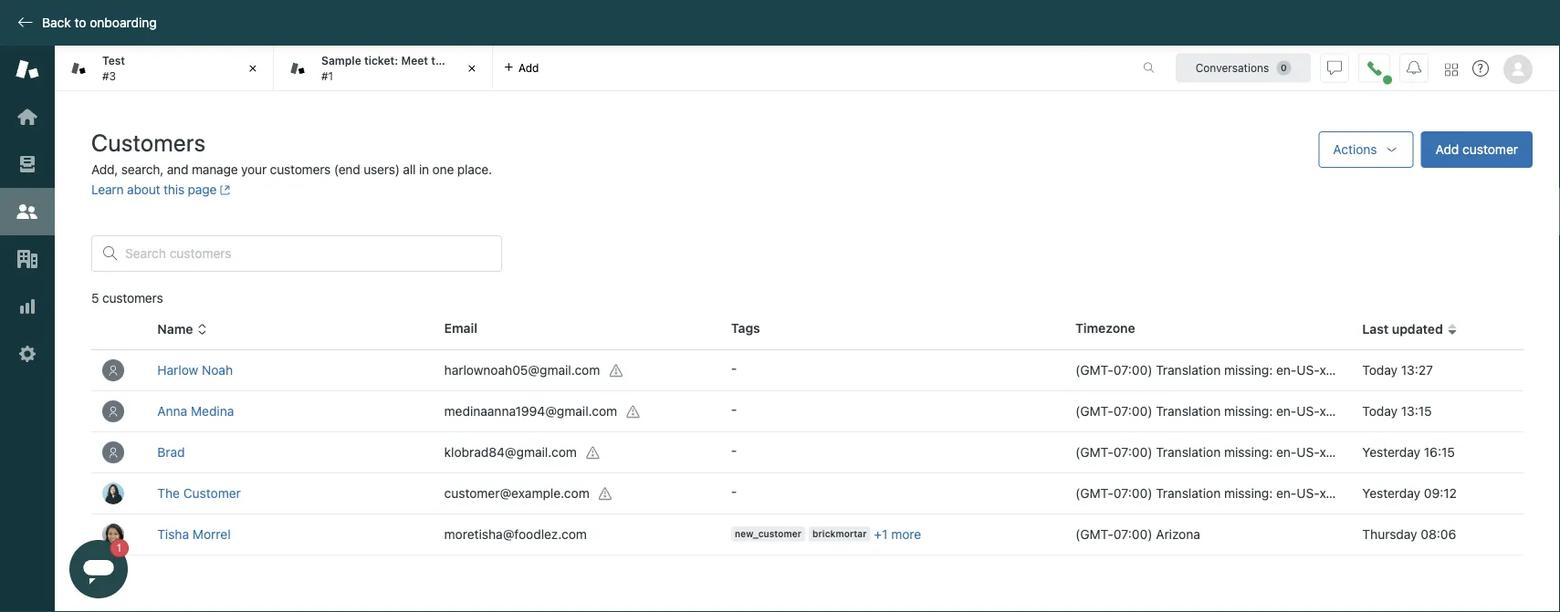 Task type: describe. For each thing, give the bounding box(es) containing it.
learn about this page link
[[91, 182, 231, 197]]

get help image
[[1473, 60, 1489, 77]]

yesterday for yesterday 09:12
[[1363, 486, 1421, 501]]

missing: for today 13:15
[[1225, 404, 1273, 419]]

users)
[[364, 162, 400, 177]]

admin image
[[16, 342, 39, 366]]

yesterday 16:15
[[1363, 445, 1455, 460]]

add button
[[493, 46, 550, 90]]

moretisha@foodlez.com
[[444, 527, 587, 542]]

translation for yesterday 09:12
[[1156, 486, 1221, 501]]

13:27
[[1402, 363, 1434, 378]]

missing: for yesterday 16:15
[[1225, 445, 1273, 460]]

09:12
[[1424, 486, 1457, 501]]

thursday 08:06
[[1363, 527, 1457, 542]]

07:00) for today 13:27
[[1114, 363, 1153, 378]]

more
[[891, 527, 922, 542]]

1.txt.timezone.america_los_angeles for 13:27
[[1332, 363, 1542, 378]]

brickmortar +1 more
[[813, 527, 922, 542]]

1.txt.timezone.america_los_angeles for 09:12
[[1332, 486, 1542, 501]]

brad
[[157, 445, 185, 460]]

en- for yesterday 09:12
[[1277, 486, 1297, 501]]

(gmt- for today 13:15
[[1076, 404, 1114, 419]]

ticket:
[[364, 54, 398, 67]]

- for medinaanna1994@gmail.com
[[731, 402, 737, 417]]

main element
[[0, 46, 55, 613]]

back
[[42, 15, 71, 30]]

en- for today 13:15
[[1277, 404, 1297, 419]]

noah
[[202, 363, 233, 378]]

onboarding
[[90, 15, 157, 30]]

and
[[167, 162, 188, 177]]

last
[[1363, 322, 1389, 337]]

tab containing sample ticket: meet the ticket
[[274, 46, 493, 91]]

(gmt- for today 13:27
[[1076, 363, 1114, 378]]

today for today 13:15
[[1363, 404, 1398, 419]]

meet
[[401, 54, 428, 67]]

test
[[102, 54, 125, 67]]

manage
[[192, 162, 238, 177]]

translation for yesterday 16:15
[[1156, 445, 1221, 460]]

customer
[[183, 486, 241, 501]]

customers add, search, and manage your customers (end users) all in one place.
[[91, 128, 492, 177]]

harlow noah
[[157, 363, 233, 378]]

updated
[[1392, 322, 1444, 337]]

(gmt- for yesterday 16:15
[[1076, 445, 1114, 460]]

tags
[[731, 321, 760, 336]]

tisha morrel link
[[157, 527, 231, 542]]

(gmt- for yesterday 09:12
[[1076, 486, 1114, 501]]

ticket
[[452, 54, 482, 67]]

- for harlownoah05@gmail.com
[[731, 361, 737, 376]]

to
[[74, 15, 86, 30]]

add customer button
[[1422, 132, 1533, 168]]

anna medina
[[157, 404, 234, 419]]

missing: for today 13:27
[[1225, 363, 1273, 378]]

one
[[433, 162, 454, 177]]

anna
[[157, 404, 187, 419]]

organizations image
[[16, 247, 39, 271]]

x- for yesterday 09:12
[[1320, 486, 1332, 501]]

brad link
[[157, 445, 185, 460]]

customers
[[91, 128, 206, 156]]

zendesk image
[[0, 611, 55, 613]]

unverified email image for harlownoah05@gmail.com
[[609, 364, 624, 379]]

Search customers field
[[125, 246, 490, 262]]

zendesk products image
[[1446, 63, 1458, 76]]

the
[[157, 486, 180, 501]]

sample
[[321, 54, 361, 67]]

(gmt-07:00) translation missing: en-us-x-1.txt.timezone.america_los_angeles for today 13:27
[[1076, 363, 1542, 378]]

notifications image
[[1407, 61, 1422, 75]]

x- for today 13:27
[[1320, 363, 1332, 378]]

16:15
[[1424, 445, 1455, 460]]

about
[[127, 182, 160, 197]]

(gmt-07:00) translation missing: en-us-x-1.txt.timezone.america_los_angeles for yesterday 09:12
[[1076, 486, 1542, 501]]

all
[[403, 162, 416, 177]]

button displays agent's chat status as invisible. image
[[1328, 61, 1342, 75]]

add,
[[91, 162, 118, 177]]

customer
[[1463, 142, 1519, 157]]

1 vertical spatial customers
[[102, 291, 163, 306]]

(gmt-07:00) translation missing: en-us-x-1.txt.timezone.america_los_angeles for yesterday 16:15
[[1076, 445, 1542, 460]]

thursday
[[1363, 527, 1418, 542]]

#1
[[321, 69, 333, 82]]

- for customer@example.com
[[731, 484, 737, 500]]

zendesk support image
[[16, 58, 39, 81]]

medina
[[191, 404, 234, 419]]

tab containing test
[[55, 46, 274, 91]]

(gmt-07:00) arizona
[[1076, 527, 1201, 542]]

1.txt.timezone.america_los_angeles for 13:15
[[1332, 404, 1542, 419]]

(opens in a new tab) image
[[217, 185, 231, 196]]

the customer
[[157, 486, 241, 501]]

new_customer
[[735, 529, 802, 540]]

close image for test
[[244, 59, 262, 78]]

name
[[157, 322, 193, 337]]

missing: for yesterday 09:12
[[1225, 486, 1273, 501]]

x- for today 13:15
[[1320, 404, 1332, 419]]

back to onboarding link
[[0, 15, 166, 31]]



Task type: locate. For each thing, give the bounding box(es) containing it.
2 07:00) from the top
[[1114, 404, 1153, 419]]

0 vertical spatial yesterday
[[1363, 445, 1421, 460]]

translation for today 13:15
[[1156, 404, 1221, 419]]

(gmt-07:00) translation missing: en-us-x-1.txt.timezone.america_los_angeles for today 13:15
[[1076, 404, 1542, 419]]

customers right your
[[270, 162, 331, 177]]

1 today from the top
[[1363, 363, 1398, 378]]

1 horizontal spatial customers
[[270, 162, 331, 177]]

+1 more button
[[874, 526, 922, 543]]

1 horizontal spatial unverified email image
[[609, 364, 624, 379]]

+1
[[874, 527, 888, 542]]

customers inside the customers add, search, and manage your customers (end users) all in one place.
[[270, 162, 331, 177]]

0 horizontal spatial close image
[[244, 59, 262, 78]]

today left 13:27
[[1363, 363, 1398, 378]]

today 13:27
[[1363, 363, 1434, 378]]

x- for yesterday 16:15
[[1320, 445, 1332, 460]]

1 us- from the top
[[1297, 363, 1320, 378]]

yesterday 09:12
[[1363, 486, 1457, 501]]

unverified email image
[[599, 487, 613, 502]]

3 missing: from the top
[[1225, 445, 1273, 460]]

1 en- from the top
[[1277, 363, 1297, 378]]

customers
[[270, 162, 331, 177], [102, 291, 163, 306]]

1.txt.timezone.america_los_angeles up 16:15
[[1332, 404, 1542, 419]]

1 close image from the left
[[244, 59, 262, 78]]

1 tab from the left
[[55, 46, 274, 91]]

en-
[[1277, 363, 1297, 378], [1277, 404, 1297, 419], [1277, 445, 1297, 460], [1277, 486, 1297, 501]]

1 x- from the top
[[1320, 363, 1332, 378]]

conversations button
[[1176, 53, 1311, 83]]

learn about this page
[[91, 182, 217, 197]]

2 - from the top
[[731, 402, 737, 417]]

1 (gmt- from the top
[[1076, 363, 1114, 378]]

5 customers
[[91, 291, 163, 306]]

yesterday
[[1363, 445, 1421, 460], [1363, 486, 1421, 501]]

sample ticket: meet the ticket #1
[[321, 54, 482, 82]]

#3
[[102, 69, 116, 82]]

email
[[444, 321, 478, 336]]

1 1.txt.timezone.america_los_angeles from the top
[[1332, 363, 1542, 378]]

1.txt.timezone.america_los_angeles
[[1332, 363, 1542, 378], [1332, 404, 1542, 419], [1332, 445, 1542, 460], [1332, 486, 1542, 501]]

4 x- from the top
[[1320, 486, 1332, 501]]

the
[[431, 54, 449, 67]]

last updated
[[1363, 322, 1444, 337]]

x- left today 13:15
[[1320, 404, 1332, 419]]

actions button
[[1319, 132, 1414, 168]]

-
[[731, 361, 737, 376], [731, 402, 737, 417], [731, 443, 737, 458], [731, 484, 737, 500]]

4 en- from the top
[[1277, 486, 1297, 501]]

unverified email image for medinaanna1994@gmail.com
[[627, 405, 641, 420]]

back to onboarding
[[42, 15, 157, 30]]

4 - from the top
[[731, 484, 737, 500]]

tisha
[[157, 527, 189, 542]]

x- left today 13:27
[[1320, 363, 1332, 378]]

4 (gmt-07:00) translation missing: en-us-x-1.txt.timezone.america_los_angeles from the top
[[1076, 486, 1542, 501]]

place.
[[457, 162, 492, 177]]

close image right the
[[463, 59, 481, 78]]

07:00) for yesterday 09:12
[[1114, 486, 1153, 501]]

2 tab from the left
[[274, 46, 493, 91]]

us- for today 13:27
[[1297, 363, 1320, 378]]

3 - from the top
[[731, 443, 737, 458]]

3 x- from the top
[[1320, 445, 1332, 460]]

1 horizontal spatial close image
[[463, 59, 481, 78]]

2 horizontal spatial unverified email image
[[627, 405, 641, 420]]

search,
[[121, 162, 164, 177]]

4 07:00) from the top
[[1114, 486, 1153, 501]]

morrel
[[193, 527, 231, 542]]

1.txt.timezone.america_los_angeles for 16:15
[[1332, 445, 1542, 460]]

4 us- from the top
[[1297, 486, 1320, 501]]

1 missing: from the top
[[1225, 363, 1273, 378]]

today left 13:15
[[1363, 404, 1398, 419]]

2 us- from the top
[[1297, 404, 1320, 419]]

close image left #1
[[244, 59, 262, 78]]

tisha morrel
[[157, 527, 231, 542]]

1.txt.timezone.america_los_angeles down updated
[[1332, 363, 1542, 378]]

(gmt-07:00) translation missing: en-us-x-1.txt.timezone.america_los_angeles
[[1076, 363, 1542, 378], [1076, 404, 1542, 419], [1076, 445, 1542, 460], [1076, 486, 1542, 501]]

this
[[164, 182, 184, 197]]

2 missing: from the top
[[1225, 404, 1273, 419]]

get started image
[[16, 105, 39, 129]]

klobrad84@gmail.com
[[444, 445, 577, 460]]

0 horizontal spatial customers
[[102, 291, 163, 306]]

1 translation from the top
[[1156, 363, 1221, 378]]

your
[[241, 162, 267, 177]]

harlow
[[157, 363, 198, 378]]

brickmortar
[[813, 529, 867, 540]]

add
[[519, 62, 539, 74]]

tabs tab list
[[55, 46, 1124, 91]]

4 translation from the top
[[1156, 486, 1221, 501]]

(end
[[334, 162, 360, 177]]

unverified email image
[[609, 364, 624, 379], [627, 405, 641, 420], [586, 446, 601, 461]]

2 translation from the top
[[1156, 404, 1221, 419]]

test #3
[[102, 54, 125, 82]]

customer@example.com
[[444, 486, 590, 501]]

translation for today 13:27
[[1156, 363, 1221, 378]]

today for today 13:27
[[1363, 363, 1398, 378]]

harlow noah link
[[157, 363, 233, 378]]

5 (gmt- from the top
[[1076, 527, 1114, 542]]

us- for yesterday 16:15
[[1297, 445, 1320, 460]]

4 1.txt.timezone.america_los_angeles from the top
[[1332, 486, 1542, 501]]

0 vertical spatial today
[[1363, 363, 1398, 378]]

2 today from the top
[[1363, 404, 1398, 419]]

x- left yesterday 16:15
[[1320, 445, 1332, 460]]

2 close image from the left
[[463, 59, 481, 78]]

x- left yesterday 09:12
[[1320, 486, 1332, 501]]

2 x- from the top
[[1320, 404, 1332, 419]]

add customer
[[1436, 142, 1519, 157]]

learn
[[91, 182, 124, 197]]

close image for sample ticket: meet the ticket
[[463, 59, 481, 78]]

views image
[[16, 153, 39, 176]]

missing:
[[1225, 363, 1273, 378], [1225, 404, 1273, 419], [1225, 445, 1273, 460], [1225, 486, 1273, 501]]

customers right 5
[[102, 291, 163, 306]]

us- for today 13:15
[[1297, 404, 1320, 419]]

1.txt.timezone.america_los_angeles up 08:06
[[1332, 486, 1542, 501]]

3 07:00) from the top
[[1114, 445, 1153, 460]]

reporting image
[[16, 295, 39, 319]]

3 en- from the top
[[1277, 445, 1297, 460]]

08:06
[[1421, 527, 1457, 542]]

medinaanna1994@gmail.com
[[444, 403, 618, 419]]

0 vertical spatial unverified email image
[[609, 364, 624, 379]]

the customer link
[[157, 486, 241, 501]]

07:00) for thursday 08:06
[[1114, 527, 1153, 542]]

x-
[[1320, 363, 1332, 378], [1320, 404, 1332, 419], [1320, 445, 1332, 460], [1320, 486, 1332, 501]]

1 yesterday from the top
[[1363, 445, 1421, 460]]

today 13:15
[[1363, 404, 1433, 419]]

2 1.txt.timezone.america_los_angeles from the top
[[1332, 404, 1542, 419]]

1 07:00) from the top
[[1114, 363, 1153, 378]]

en- for yesterday 16:15
[[1277, 445, 1297, 460]]

en- for today 13:27
[[1277, 363, 1297, 378]]

3 (gmt-07:00) translation missing: en-us-x-1.txt.timezone.america_los_angeles from the top
[[1076, 445, 1542, 460]]

5
[[91, 291, 99, 306]]

07:00)
[[1114, 363, 1153, 378], [1114, 404, 1153, 419], [1114, 445, 1153, 460], [1114, 486, 1153, 501], [1114, 527, 1153, 542]]

actions
[[1334, 142, 1378, 157]]

2 (gmt- from the top
[[1076, 404, 1114, 419]]

2 en- from the top
[[1277, 404, 1297, 419]]

0 vertical spatial customers
[[270, 162, 331, 177]]

unverified email image for klobrad84@gmail.com
[[586, 446, 601, 461]]

us-
[[1297, 363, 1320, 378], [1297, 404, 1320, 419], [1297, 445, 1320, 460], [1297, 486, 1320, 501]]

1 vertical spatial today
[[1363, 404, 1398, 419]]

4 (gmt- from the top
[[1076, 486, 1114, 501]]

1.txt.timezone.america_los_angeles up 09:12
[[1332, 445, 1542, 460]]

us- for yesterday 09:12
[[1297, 486, 1320, 501]]

harlownoah05@gmail.com
[[444, 362, 600, 377]]

07:00) for today 13:15
[[1114, 404, 1153, 419]]

close image
[[244, 59, 262, 78], [463, 59, 481, 78]]

3 1.txt.timezone.america_los_angeles from the top
[[1332, 445, 1542, 460]]

in
[[419, 162, 429, 177]]

3 us- from the top
[[1297, 445, 1320, 460]]

5 07:00) from the top
[[1114, 527, 1153, 542]]

name button
[[157, 322, 208, 338]]

conversations
[[1196, 62, 1270, 74]]

today
[[1363, 363, 1398, 378], [1363, 404, 1398, 419]]

timezone
[[1076, 321, 1136, 336]]

13:15
[[1402, 404, 1433, 419]]

4 missing: from the top
[[1225, 486, 1273, 501]]

anna medina link
[[157, 404, 234, 419]]

tab
[[55, 46, 274, 91], [274, 46, 493, 91]]

1 (gmt-07:00) translation missing: en-us-x-1.txt.timezone.america_los_angeles from the top
[[1076, 363, 1542, 378]]

(gmt- for thursday 08:06
[[1076, 527, 1114, 542]]

3 translation from the top
[[1156, 445, 1221, 460]]

2 (gmt-07:00) translation missing: en-us-x-1.txt.timezone.america_los_angeles from the top
[[1076, 404, 1542, 419]]

page
[[188, 182, 217, 197]]

07:00) for yesterday 16:15
[[1114, 445, 1153, 460]]

2 yesterday from the top
[[1363, 486, 1421, 501]]

1 vertical spatial unverified email image
[[627, 405, 641, 420]]

0 horizontal spatial unverified email image
[[586, 446, 601, 461]]

1 vertical spatial yesterday
[[1363, 486, 1421, 501]]

translation
[[1156, 363, 1221, 378], [1156, 404, 1221, 419], [1156, 445, 1221, 460], [1156, 486, 1221, 501]]

3 (gmt- from the top
[[1076, 445, 1114, 460]]

arizona
[[1156, 527, 1201, 542]]

last updated button
[[1363, 322, 1458, 338]]

customers image
[[16, 200, 39, 224]]

yesterday up thursday
[[1363, 486, 1421, 501]]

yesterday down today 13:15
[[1363, 445, 1421, 460]]

yesterday for yesterday 16:15
[[1363, 445, 1421, 460]]

2 vertical spatial unverified email image
[[586, 446, 601, 461]]

add
[[1436, 142, 1460, 157]]

- for klobrad84@gmail.com
[[731, 443, 737, 458]]

1 - from the top
[[731, 361, 737, 376]]



Task type: vqa. For each thing, say whether or not it's contained in the screenshot.
'Center'
no



